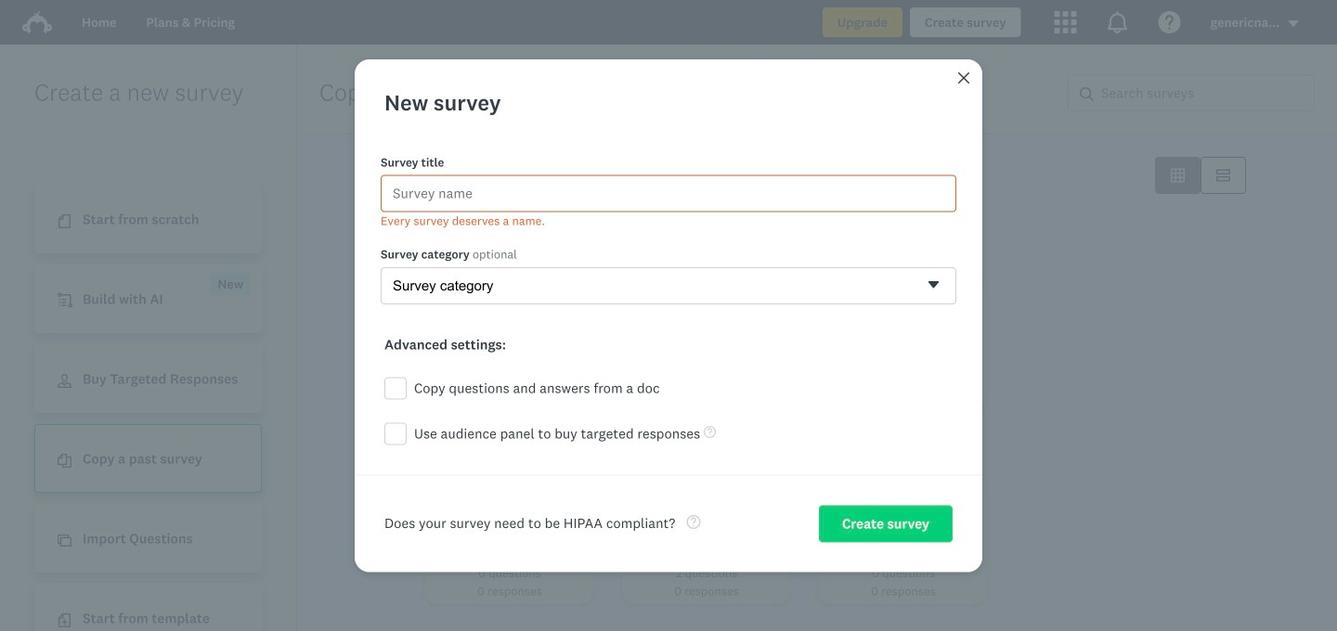 Task type: vqa. For each thing, say whether or not it's contained in the screenshot.
first 'Products Icon' from the right
no



Task type: describe. For each thing, give the bounding box(es) containing it.
help image
[[704, 426, 716, 438]]

Survey name field
[[381, 175, 957, 212]]

1 horizontal spatial starfilled image
[[567, 290, 581, 304]]

help image
[[687, 515, 701, 529]]

search image
[[1080, 87, 1094, 101]]

documentclone image
[[58, 454, 72, 468]]

clone image
[[58, 534, 72, 548]]

document image
[[58, 215, 72, 229]]

0 horizontal spatial starfilled image
[[541, 169, 555, 183]]



Task type: locate. For each thing, give the bounding box(es) containing it.
documentplus image
[[58, 614, 72, 628]]

user image
[[58, 375, 72, 388]]

2 horizontal spatial starfilled image
[[764, 290, 778, 304]]

2 brand logo image from the top
[[22, 11, 52, 33]]

brand logo image
[[22, 7, 52, 37], [22, 11, 52, 33]]

dropdown arrow icon image
[[1287, 17, 1300, 30], [1289, 20, 1299, 27]]

products icon image
[[1055, 11, 1077, 33], [1055, 11, 1077, 33]]

notification center icon image
[[1107, 11, 1129, 33]]

textboxmultiple image
[[1217, 169, 1231, 183]]

close image
[[957, 70, 972, 85], [959, 72, 970, 83]]

starfilled image
[[541, 169, 555, 183], [567, 290, 581, 304], [764, 290, 778, 304]]

grid image
[[1171, 169, 1185, 183]]

dialog
[[355, 59, 983, 572]]

help icon image
[[1159, 11, 1181, 33]]

Search surveys field
[[1094, 75, 1314, 111]]

1 brand logo image from the top
[[22, 7, 52, 37]]



